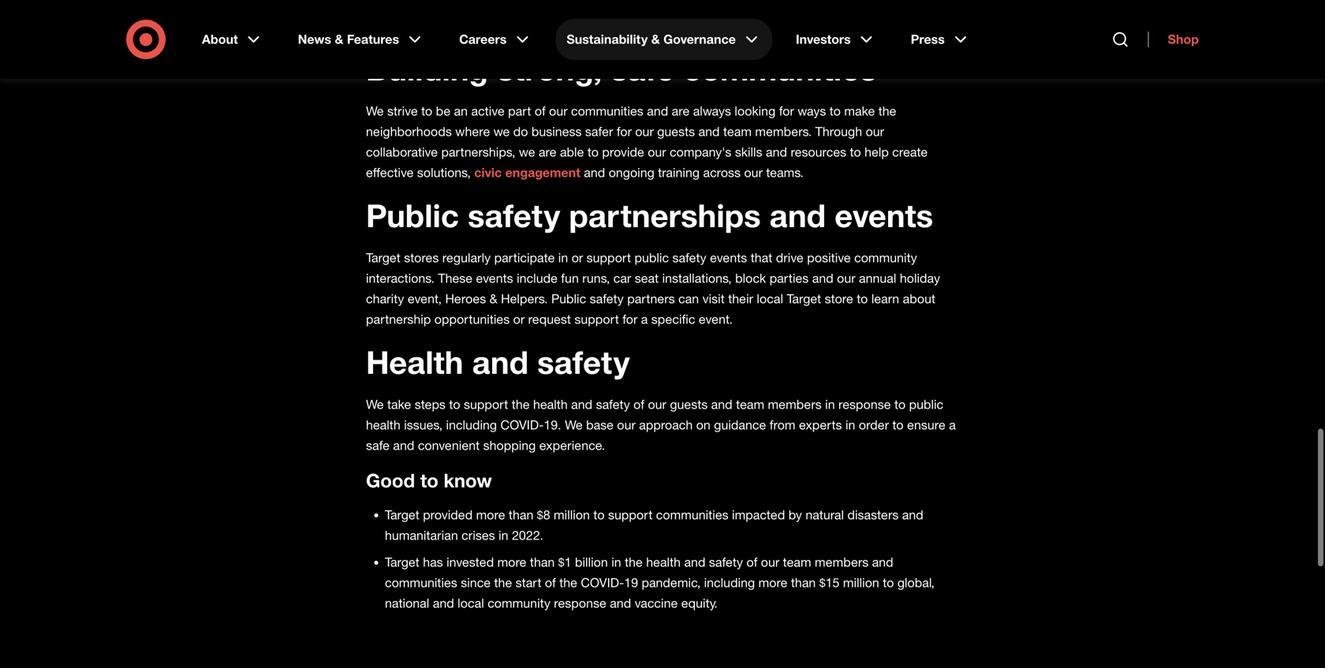 Task type: describe. For each thing, give the bounding box(es) containing it.
of inside we strive to be an active part of our communities and are always looking for ways to make the neighborhoods where we do business safer for our guests and team members. through our collaborative partnerships, we are able to provide our company's skills and resources to help create effective solutions,
[[535, 103, 546, 119]]

health and safety
[[366, 343, 630, 381]]

about link
[[191, 19, 274, 60]]

active
[[471, 103, 505, 119]]

public inside we take steps to support the health and safety of our guests and team members in response to public health issues, including covid-19. we base our approach on guidance from experts in order to ensure a safe and convenient shopping experience.
[[909, 397, 944, 412]]

guests inside we take steps to support the health and safety of our guests and team members in response to public health issues, including covid-19. we base our approach on guidance from experts in order to ensure a safe and convenient shopping experience.
[[670, 397, 708, 412]]

members inside we take steps to support the health and safety of our guests and team members in response to public health issues, including covid-19. we base our approach on guidance from experts in order to ensure a safe and convenient shopping experience.
[[768, 397, 822, 412]]

make
[[844, 103, 875, 119]]

1 vertical spatial for
[[617, 124, 632, 139]]

safety up the participate
[[468, 196, 560, 235]]

more inside target provided more than $8 million to support communities impacted by natural disasters and humanitarian crises in 2022.
[[476, 507, 505, 523]]

& inside target stores regularly participate in or support public safety events that drive positive community interactions. these events include fun runs, car seat installations, block parties and our annual holiday charity event, heroes & helpers. public safety partners can visit their local target store to learn about partnership opportunities or request support for a specific event.
[[490, 291, 498, 306]]

vaccine
[[635, 596, 678, 611]]

parties
[[770, 271, 809, 286]]

1 vertical spatial than
[[530, 554, 555, 570]]

sustainability & governance
[[567, 32, 736, 47]]

issues,
[[404, 417, 443, 433]]

investors
[[796, 32, 851, 47]]

target for target has invested more than $1 billion in the health and safety of our team members and communities since the start of the covid-19 pandemic, including more than $15 million to global, national and local community response and vaccine equity.
[[385, 554, 419, 570]]

stores
[[404, 250, 439, 265]]

2022.
[[512, 528, 544, 543]]

the inside we take steps to support the health and safety of our guests and team members in response to public health issues, including covid-19. we base our approach on guidance from experts in order to ensure a safe and convenient shopping experience.
[[512, 397, 530, 412]]

target has invested more than $1 billion in the health and safety of our team members and communities since the start of the covid-19 pandemic, including more than $15 million to global, national and local community response and vaccine equity.
[[385, 554, 935, 611]]

and down always
[[699, 124, 720, 139]]

we for we take steps to support the health and safety of our guests and team members in response to public health issues, including covid-19. we base our approach on guidance from experts in order to ensure a safe and convenient shopping experience.
[[366, 397, 384, 412]]

specific
[[651, 312, 695, 327]]

and up pandemic,
[[684, 554, 706, 570]]

good to know
[[366, 469, 492, 492]]

steps
[[415, 397, 446, 412]]

seat
[[635, 271, 659, 286]]

civic engagement and ongoing training across our teams.
[[474, 165, 807, 180]]

visit
[[703, 291, 725, 306]]

the down $1
[[559, 575, 577, 590]]

billion
[[575, 554, 608, 570]]

covid- inside target has invested more than $1 billion in the health and safety of our team members and communities since the start of the covid-19 pandemic, including more than $15 million to global, national and local community response and vaccine equity.
[[581, 575, 624, 590]]

for inside target stores regularly participate in or support public safety events that drive positive community interactions. these events include fun runs, car seat installations, block parties and our annual holiday charity event, heroes & helpers. public safety partners can visit their local target store to learn about partnership opportunities or request support for a specific event.
[[623, 312, 638, 327]]

0 vertical spatial for
[[779, 103, 794, 119]]

health inside target has invested more than $1 billion in the health and safety of our team members and communities since the start of the covid-19 pandemic, including more than $15 million to global, national and local community response and vaccine equity.
[[646, 554, 681, 570]]

and up guidance
[[711, 397, 733, 412]]

1 horizontal spatial safe
[[611, 49, 675, 88]]

event,
[[408, 291, 442, 306]]

1 horizontal spatial or
[[572, 250, 583, 265]]

can
[[678, 291, 699, 306]]

since
[[461, 575, 491, 590]]

solutions,
[[417, 165, 471, 180]]

natural
[[806, 507, 844, 523]]

equity.
[[681, 596, 718, 611]]

target stores regularly participate in or support public safety events that drive positive community interactions. these events include fun runs, car seat installations, block parties and our annual holiday charity event, heroes & helpers. public safety partners can visit their local target store to learn about partnership opportunities or request support for a specific event.
[[366, 250, 940, 327]]

0 horizontal spatial are
[[539, 144, 557, 160]]

and down opportunities
[[472, 343, 529, 381]]

about
[[202, 32, 238, 47]]

the left start at the bottom left
[[494, 575, 512, 590]]

create
[[892, 144, 928, 160]]

by
[[789, 507, 802, 523]]

and inside target provided more than $8 million to support communities impacted by natural disasters and humanitarian crises in 2022.
[[902, 507, 924, 523]]

know
[[444, 469, 492, 492]]

investors link
[[785, 19, 887, 60]]

partnership
[[366, 312, 431, 327]]

drive
[[776, 250, 804, 265]]

safety inside we take steps to support the health and safety of our guests and team members in response to public health issues, including covid-19. we base our approach on guidance from experts in order to ensure a safe and convenient shopping experience.
[[596, 397, 630, 412]]

civic engagement link
[[474, 165, 580, 180]]

start
[[516, 575, 542, 590]]

a inside we take steps to support the health and safety of our guests and team members in response to public health issues, including covid-19. we base our approach on guidance from experts in order to ensure a safe and convenient shopping experience.
[[949, 417, 956, 433]]

has
[[423, 554, 443, 570]]

we strive to be an active part of our communities and are always looking for ways to make the neighborhoods where we do business safer for our guests and team members. through our collaborative partnerships, we are able to provide our company's skills and resources to help create effective solutions,
[[366, 103, 928, 180]]

order
[[859, 417, 889, 433]]

base
[[586, 417, 614, 433]]

safe inside we take steps to support the health and safety of our guests and team members in response to public health issues, including covid-19. we base our approach on guidance from experts in order to ensure a safe and convenient shopping experience.
[[366, 438, 390, 453]]

safety up installations,
[[672, 250, 707, 265]]

covid- inside we take steps to support the health and safety of our guests and team members in response to public health issues, including covid-19. we base our approach on guidance from experts in order to ensure a safe and convenient shopping experience.
[[501, 417, 544, 433]]

business
[[532, 124, 582, 139]]

public inside target stores regularly participate in or support public safety events that drive positive community interactions. these events include fun runs, car seat installations, block parties and our annual holiday charity event, heroes & helpers. public safety partners can visit their local target store to learn about partnership opportunities or request support for a specific event.
[[551, 291, 586, 306]]

guests inside we strive to be an active part of our communities and are always looking for ways to make the neighborhoods where we do business safer for our guests and team members. through our collaborative partnerships, we are able to provide our company's skills and resources to help create effective solutions,
[[657, 124, 695, 139]]

to inside target has invested more than $1 billion in the health and safety of our team members and communities since the start of the covid-19 pandemic, including more than $15 million to global, national and local community response and vaccine equity.
[[883, 575, 894, 590]]

annual
[[859, 271, 896, 286]]

19.
[[544, 417, 561, 433]]

including inside target has invested more than $1 billion in the health and safety of our team members and communities since the start of the covid-19 pandemic, including more than $15 million to global, national and local community response and vaccine equity.
[[704, 575, 755, 590]]

humanitarian
[[385, 528, 458, 543]]

part
[[508, 103, 531, 119]]

sustainability
[[567, 32, 648, 47]]

installations,
[[662, 271, 732, 286]]

block
[[735, 271, 766, 286]]

our inside target has invested more than $1 billion in the health and safety of our team members and communities since the start of the covid-19 pandemic, including more than $15 million to global, national and local community response and vaccine equity.
[[761, 554, 780, 570]]

press link
[[900, 19, 981, 60]]

0 horizontal spatial public
[[366, 196, 459, 235]]

good
[[366, 469, 415, 492]]

runs,
[[582, 271, 610, 286]]

teams.
[[766, 165, 804, 180]]

safety down runs,
[[590, 291, 624, 306]]

holiday
[[900, 271, 940, 286]]

target for target provided more than $8 million to support communities impacted by natural disasters and humanitarian crises in 2022.
[[385, 507, 419, 523]]

engagement
[[505, 165, 580, 180]]

response inside we take steps to support the health and safety of our guests and team members in response to public health issues, including covid-19. we base our approach on guidance from experts in order to ensure a safe and convenient shopping experience.
[[839, 397, 891, 412]]

invested
[[447, 554, 494, 570]]

global,
[[898, 575, 935, 590]]

do
[[513, 124, 528, 139]]

careers link
[[448, 19, 543, 60]]

team inside target has invested more than $1 billion in the health and safety of our team members and communities since the start of the covid-19 pandemic, including more than $15 million to global, national and local community response and vaccine equity.
[[783, 554, 811, 570]]

and left always
[[647, 103, 668, 119]]

disasters
[[848, 507, 899, 523]]

local inside target has invested more than $1 billion in the health and safety of our team members and communities since the start of the covid-19 pandemic, including more than $15 million to global, national and local community response and vaccine equity.
[[458, 596, 484, 611]]

communities inside target provided more than $8 million to support communities impacted by natural disasters and humanitarian crises in 2022.
[[656, 507, 729, 523]]

and inside target stores regularly participate in or support public safety events that drive positive community interactions. these events include fun runs, car seat installations, block parties and our annual holiday charity event, heroes & helpers. public safety partners can visit their local target store to learn about partnership opportunities or request support for a specific event.
[[812, 271, 834, 286]]

safety down request
[[537, 343, 630, 381]]

in left order
[[846, 417, 855, 433]]

car
[[614, 271, 631, 286]]

press
[[911, 32, 945, 47]]

response inside target has invested more than $1 billion in the health and safety of our team members and communities since the start of the covid-19 pandemic, including more than $15 million to global, national and local community response and vaccine equity.
[[554, 596, 606, 611]]

0 horizontal spatial events
[[476, 271, 513, 286]]

shopping
[[483, 438, 536, 453]]

participate
[[494, 250, 555, 265]]

community inside target has invested more than $1 billion in the health and safety of our team members and communities since the start of the covid-19 pandemic, including more than $15 million to global, national and local community response and vaccine equity.
[[488, 596, 550, 611]]

convenient
[[418, 438, 480, 453]]

support down runs,
[[575, 312, 619, 327]]

in inside target has invested more than $1 billion in the health and safety of our team members and communities since the start of the covid-19 pandemic, including more than $15 million to global, national and local community response and vaccine equity.
[[612, 554, 621, 570]]

across
[[703, 165, 741, 180]]

our up provide
[[635, 124, 654, 139]]

million inside target provided more than $8 million to support communities impacted by natural disasters and humanitarian crises in 2022.
[[554, 507, 590, 523]]

and down issues,
[[393, 438, 414, 453]]

and up base
[[571, 397, 593, 412]]

governance
[[663, 32, 736, 47]]

news
[[298, 32, 331, 47]]

and right national in the bottom of the page
[[433, 596, 454, 611]]

sustainability & governance link
[[556, 19, 772, 60]]

a inside target stores regularly participate in or support public safety events that drive positive community interactions. these events include fun runs, car seat installations, block parties and our annual holiday charity event, heroes & helpers. public safety partners can visit their local target store to learn about partnership opportunities or request support for a specific event.
[[641, 312, 648, 327]]

shop link
[[1148, 32, 1199, 47]]

provide
[[602, 144, 644, 160]]

2 vertical spatial we
[[565, 417, 583, 433]]

2 vertical spatial more
[[759, 575, 788, 590]]

our up help
[[866, 124, 884, 139]]

event.
[[699, 312, 733, 327]]



Task type: locate. For each thing, give the bounding box(es) containing it.
0 vertical spatial response
[[839, 397, 891, 412]]

1 horizontal spatial health
[[533, 397, 568, 412]]

0 vertical spatial million
[[554, 507, 590, 523]]

through
[[815, 124, 862, 139]]

than
[[509, 507, 534, 523], [530, 554, 555, 570], [791, 575, 816, 590]]

impacted
[[732, 507, 785, 523]]

0 horizontal spatial million
[[554, 507, 590, 523]]

pandemic,
[[642, 575, 701, 590]]

we inside we strive to be an active part of our communities and are always looking for ways to make the neighborhoods where we do business safer for our guests and team members. through our collaborative partnerships, we are able to provide our company's skills and resources to help create effective solutions,
[[366, 103, 384, 119]]

guests up on
[[670, 397, 708, 412]]

0 vertical spatial guests
[[657, 124, 695, 139]]

1 vertical spatial more
[[497, 554, 527, 570]]

for
[[779, 103, 794, 119], [617, 124, 632, 139], [623, 312, 638, 327]]

more up start at the bottom left
[[497, 554, 527, 570]]

target inside target has invested more than $1 billion in the health and safety of our team members and communities since the start of the covid-19 pandemic, including more than $15 million to global, national and local community response and vaccine equity.
[[385, 554, 419, 570]]

2 vertical spatial for
[[623, 312, 638, 327]]

the
[[879, 103, 896, 119], [512, 397, 530, 412], [625, 554, 643, 570], [494, 575, 512, 590], [559, 575, 577, 590]]

community down start at the bottom left
[[488, 596, 550, 611]]

looking
[[735, 103, 776, 119]]

our up approach
[[648, 397, 666, 412]]

0 vertical spatial public
[[635, 250, 669, 265]]

1 horizontal spatial community
[[854, 250, 917, 265]]

ongoing
[[609, 165, 655, 180]]

1 horizontal spatial we
[[519, 144, 535, 160]]

we
[[494, 124, 510, 139], [519, 144, 535, 160]]

1 horizontal spatial events
[[710, 250, 747, 265]]

1 vertical spatial million
[[843, 575, 879, 590]]

communities down "has"
[[385, 575, 457, 590]]

our inside target stores regularly participate in or support public safety events that drive positive community interactions. these events include fun runs, car seat installations, block parties and our annual holiday charity event, heroes & helpers. public safety partners can visit their local target store to learn about partnership opportunities or request support for a specific event.
[[837, 271, 856, 286]]

members.
[[755, 124, 812, 139]]

local
[[757, 291, 783, 306], [458, 596, 484, 611]]

community inside target stores regularly participate in or support public safety events that drive positive community interactions. these events include fun runs, car seat installations, block parties and our annual holiday charity event, heroes & helpers. public safety partners can visit their local target store to learn about partnership opportunities or request support for a specific event.
[[854, 250, 917, 265]]

0 vertical spatial we
[[494, 124, 510, 139]]

0 horizontal spatial public
[[635, 250, 669, 265]]

1 vertical spatial covid-
[[581, 575, 624, 590]]

target
[[366, 250, 401, 265], [787, 291, 821, 306], [385, 507, 419, 523], [385, 554, 419, 570]]

and right "disasters"
[[902, 507, 924, 523]]

we up "experience."
[[565, 417, 583, 433]]

public
[[635, 250, 669, 265], [909, 397, 944, 412]]

including up convenient
[[446, 417, 497, 433]]

1 vertical spatial guests
[[670, 397, 708, 412]]

positive
[[807, 250, 851, 265]]

1 vertical spatial community
[[488, 596, 550, 611]]

1 horizontal spatial are
[[672, 103, 690, 119]]

we
[[366, 103, 384, 119], [366, 397, 384, 412], [565, 417, 583, 433]]

safety up base
[[596, 397, 630, 412]]

team up guidance
[[736, 397, 764, 412]]

including up equity.
[[704, 575, 755, 590]]

$15
[[819, 575, 840, 590]]

news & features
[[298, 32, 399, 47]]

1 vertical spatial we
[[366, 397, 384, 412]]

heroes
[[445, 291, 486, 306]]

support up 19
[[608, 507, 653, 523]]

be
[[436, 103, 451, 119]]

million right $8
[[554, 507, 590, 523]]

than left $15
[[791, 575, 816, 590]]

support up runs,
[[587, 250, 631, 265]]

and down able
[[584, 165, 605, 180]]

million inside target has invested more than $1 billion in the health and safety of our team members and communities since the start of the covid-19 pandemic, including more than $15 million to global, national and local community response and vaccine equity.
[[843, 575, 879, 590]]

communities inside target has invested more than $1 billion in the health and safety of our team members and communities since the start of the covid-19 pandemic, including more than $15 million to global, national and local community response and vaccine equity.
[[385, 575, 457, 590]]

an
[[454, 103, 468, 119]]

2 vertical spatial health
[[646, 554, 681, 570]]

of right start at the bottom left
[[545, 575, 556, 590]]

where
[[455, 124, 490, 139]]

1 vertical spatial including
[[704, 575, 755, 590]]

civic
[[474, 165, 502, 180]]

and
[[647, 103, 668, 119], [699, 124, 720, 139], [766, 144, 787, 160], [584, 165, 605, 180], [770, 196, 826, 235], [812, 271, 834, 286], [472, 343, 529, 381], [571, 397, 593, 412], [711, 397, 733, 412], [393, 438, 414, 453], [902, 507, 924, 523], [684, 554, 706, 570], [872, 554, 893, 570], [433, 596, 454, 611], [610, 596, 631, 611]]

& for features
[[335, 32, 343, 47]]

effective
[[366, 165, 414, 180]]

careers
[[459, 32, 507, 47]]

members up $15
[[815, 554, 869, 570]]

members up from
[[768, 397, 822, 412]]

0 vertical spatial community
[[854, 250, 917, 265]]

team down by
[[783, 554, 811, 570]]

our
[[549, 103, 568, 119], [635, 124, 654, 139], [866, 124, 884, 139], [648, 144, 666, 160], [744, 165, 763, 180], [837, 271, 856, 286], [648, 397, 666, 412], [617, 417, 636, 433], [761, 554, 780, 570]]

partnerships
[[569, 196, 761, 235]]

that
[[751, 250, 773, 265]]

in left 2022.
[[499, 528, 508, 543]]

19
[[624, 575, 638, 590]]

communities inside we strive to be an active part of our communities and are always looking for ways to make the neighborhoods where we do business safer for our guests and team members. through our collaborative partnerships, we are able to provide our company's skills and resources to help create effective solutions,
[[571, 103, 644, 119]]

ensure
[[907, 417, 946, 433]]

covid- up shopping
[[501, 417, 544, 433]]

of up approach
[[634, 397, 645, 412]]

communities up safer on the top left of page
[[571, 103, 644, 119]]

0 horizontal spatial local
[[458, 596, 484, 611]]

or up fun
[[572, 250, 583, 265]]

1 horizontal spatial a
[[949, 417, 956, 433]]

0 horizontal spatial a
[[641, 312, 648, 327]]

in inside target stores regularly participate in or support public safety events that drive positive community interactions. these events include fun runs, car seat installations, block parties and our annual holiday charity event, heroes & helpers. public safety partners can visit their local target store to learn about partnership opportunities or request support for a specific event.
[[558, 250, 568, 265]]

fun
[[561, 271, 579, 286]]

to inside target provided more than $8 million to support communities impacted by natural disasters and humanitarian crises in 2022.
[[594, 507, 605, 523]]

guests up company's
[[657, 124, 695, 139]]

support down health and safety
[[464, 397, 508, 412]]

safer
[[585, 124, 613, 139]]

0 vertical spatial events
[[835, 196, 933, 235]]

we for we strive to be an active part of our communities and are always looking for ways to make the neighborhoods where we do business safer for our guests and team members. through our collaborative partnerships, we are able to provide our company's skills and resources to help create effective solutions,
[[366, 103, 384, 119]]

strive
[[387, 103, 418, 119]]

& right heroes
[[490, 291, 498, 306]]

2 horizontal spatial events
[[835, 196, 933, 235]]

opportunities
[[434, 312, 510, 327]]

of inside we take steps to support the health and safety of our guests and team members in response to public health issues, including covid-19. we base our approach on guidance from experts in order to ensure a safe and convenient shopping experience.
[[634, 397, 645, 412]]

the up 19
[[625, 554, 643, 570]]

interactions.
[[366, 271, 435, 286]]

or down helpers.
[[513, 312, 525, 327]]

0 vertical spatial or
[[572, 250, 583, 265]]

0 horizontal spatial including
[[446, 417, 497, 433]]

in inside target provided more than $8 million to support communities impacted by natural disasters and humanitarian crises in 2022.
[[499, 528, 508, 543]]

charity
[[366, 291, 404, 306]]

1 vertical spatial team
[[736, 397, 764, 412]]

1 vertical spatial safe
[[366, 438, 390, 453]]

public up the seat
[[635, 250, 669, 265]]

more left $15
[[759, 575, 788, 590]]

than left $1
[[530, 554, 555, 570]]

1 horizontal spatial including
[[704, 575, 755, 590]]

public up ensure
[[909, 397, 944, 412]]

2 vertical spatial than
[[791, 575, 816, 590]]

1 vertical spatial a
[[949, 417, 956, 433]]

0 horizontal spatial or
[[513, 312, 525, 327]]

their
[[728, 291, 753, 306]]

$1
[[558, 554, 572, 570]]

approach
[[639, 417, 693, 433]]

safe
[[611, 49, 675, 88], [366, 438, 390, 453]]

helpers.
[[501, 291, 548, 306]]

on
[[696, 417, 711, 433]]

members inside target has invested more than $1 billion in the health and safety of our team members and communities since the start of the covid-19 pandemic, including more than $15 million to global, national and local community response and vaccine equity.
[[815, 554, 869, 570]]

we left the do
[[494, 124, 510, 139]]

help
[[865, 144, 889, 160]]

support inside we take steps to support the health and safety of our guests and team members in response to public health issues, including covid-19. we base our approach on guidance from experts in order to ensure a safe and convenient shopping experience.
[[464, 397, 508, 412]]

1 vertical spatial health
[[366, 417, 401, 433]]

team up skills
[[723, 124, 752, 139]]

0 vertical spatial we
[[366, 103, 384, 119]]

and down 19
[[610, 596, 631, 611]]

0 vertical spatial health
[[533, 397, 568, 412]]

skills
[[735, 144, 762, 160]]

experts
[[799, 417, 842, 433]]

team inside we take steps to support the health and safety of our guests and team members in response to public health issues, including covid-19. we base our approach on guidance from experts in order to ensure a safe and convenient shopping experience.
[[736, 397, 764, 412]]

communities up 'looking'
[[683, 49, 877, 88]]

team
[[723, 124, 752, 139], [736, 397, 764, 412], [783, 554, 811, 570]]

we left strive
[[366, 103, 384, 119]]

target inside target provided more than $8 million to support communities impacted by natural disasters and humanitarian crises in 2022.
[[385, 507, 419, 523]]

1 horizontal spatial local
[[757, 291, 783, 306]]

health down the take
[[366, 417, 401, 433]]

1 vertical spatial members
[[815, 554, 869, 570]]

neighborhoods
[[366, 124, 452, 139]]

&
[[335, 32, 343, 47], [651, 32, 660, 47], [490, 291, 498, 306]]

are left always
[[672, 103, 690, 119]]

0 vertical spatial safe
[[611, 49, 675, 88]]

resources
[[791, 144, 847, 160]]

1 horizontal spatial public
[[909, 397, 944, 412]]

partnerships,
[[441, 144, 515, 160]]

safe down sustainability & governance
[[611, 49, 675, 88]]

events down the regularly at the left top of page
[[476, 271, 513, 286]]

we up civic engagement link
[[519, 144, 535, 160]]

1 vertical spatial response
[[554, 596, 606, 611]]

1 vertical spatial or
[[513, 312, 525, 327]]

covid- down billion
[[581, 575, 624, 590]]

communities
[[683, 49, 877, 88], [571, 103, 644, 119], [656, 507, 729, 523], [385, 575, 457, 590]]

a right ensure
[[949, 417, 956, 433]]

learn
[[872, 291, 899, 306]]

the inside we strive to be an active part of our communities and are always looking for ways to make the neighborhoods where we do business safer for our guests and team members. through our collaborative partnerships, we are able to provide our company's skills and resources to help create effective solutions,
[[879, 103, 896, 119]]

0 horizontal spatial response
[[554, 596, 606, 611]]

building
[[366, 49, 488, 88]]

the right make
[[879, 103, 896, 119]]

health
[[366, 343, 463, 381]]

building strong, safe communities
[[366, 49, 877, 88]]

0 vertical spatial a
[[641, 312, 648, 327]]

target down parties at right
[[787, 291, 821, 306]]

communities left impacted
[[656, 507, 729, 523]]

safety
[[468, 196, 560, 235], [672, 250, 707, 265], [590, 291, 624, 306], [537, 343, 630, 381], [596, 397, 630, 412], [709, 554, 743, 570]]

in
[[558, 250, 568, 265], [825, 397, 835, 412], [846, 417, 855, 433], [499, 528, 508, 543], [612, 554, 621, 570]]

local down parties at right
[[757, 291, 783, 306]]

local down the since
[[458, 596, 484, 611]]

2 vertical spatial events
[[476, 271, 513, 286]]

0 vertical spatial members
[[768, 397, 822, 412]]

0 horizontal spatial covid-
[[501, 417, 544, 433]]

events up annual on the right top of page
[[835, 196, 933, 235]]

1 vertical spatial events
[[710, 250, 747, 265]]

local inside target stores regularly participate in or support public safety events that drive positive community interactions. these events include fun runs, car seat installations, block parties and our annual holiday charity event, heroes & helpers. public safety partners can visit their local target store to learn about partnership opportunities or request support for a specific event.
[[757, 291, 783, 306]]

for up provide
[[617, 124, 632, 139]]

for up the members.
[[779, 103, 794, 119]]

1 horizontal spatial public
[[551, 291, 586, 306]]

of down impacted
[[747, 554, 758, 570]]

target left "has"
[[385, 554, 419, 570]]

and down "disasters"
[[872, 554, 893, 570]]

health up 19. at the bottom
[[533, 397, 568, 412]]

0 horizontal spatial &
[[335, 32, 343, 47]]

support inside target provided more than $8 million to support communities impacted by natural disasters and humanitarian crises in 2022.
[[608, 507, 653, 523]]

0 vertical spatial public
[[366, 196, 459, 235]]

request
[[528, 312, 571, 327]]

safe up good at bottom
[[366, 438, 390, 453]]

national
[[385, 596, 429, 611]]

covid-
[[501, 417, 544, 433], [581, 575, 624, 590]]

2 horizontal spatial health
[[646, 554, 681, 570]]

health up pandemic,
[[646, 554, 681, 570]]

1 vertical spatial are
[[539, 144, 557, 160]]

for down partners
[[623, 312, 638, 327]]

0 horizontal spatial we
[[494, 124, 510, 139]]

regularly
[[442, 250, 491, 265]]

we left the take
[[366, 397, 384, 412]]

more up crises on the bottom left of the page
[[476, 507, 505, 523]]

more
[[476, 507, 505, 523], [497, 554, 527, 570], [759, 575, 788, 590]]

0 vertical spatial than
[[509, 507, 534, 523]]

1 vertical spatial public
[[909, 397, 944, 412]]

0 horizontal spatial safe
[[366, 438, 390, 453]]

our up store
[[837, 271, 856, 286]]

target up "interactions."
[[366, 250, 401, 265]]

1 horizontal spatial covid-
[[581, 575, 624, 590]]

0 horizontal spatial community
[[488, 596, 550, 611]]

0 vertical spatial including
[[446, 417, 497, 433]]

in up fun
[[558, 250, 568, 265]]

target up humanitarian
[[385, 507, 419, 523]]

company's
[[670, 144, 732, 160]]

0 vertical spatial more
[[476, 507, 505, 523]]

news & features link
[[287, 19, 435, 60]]

than inside target provided more than $8 million to support communities impacted by natural disasters and humanitarian crises in 2022.
[[509, 507, 534, 523]]

safety inside target has invested more than $1 billion in the health and safety of our team members and communities since the start of the covid-19 pandemic, including more than $15 million to global, national and local community response and vaccine equity.
[[709, 554, 743, 570]]

2 vertical spatial team
[[783, 554, 811, 570]]

in right billion
[[612, 554, 621, 570]]

shop
[[1168, 32, 1199, 47]]

and up drive
[[770, 196, 826, 235]]

million
[[554, 507, 590, 523], [843, 575, 879, 590]]

health
[[533, 397, 568, 412], [366, 417, 401, 433], [646, 554, 681, 570]]

public safety partnerships and events
[[366, 196, 951, 235]]

always
[[693, 103, 731, 119]]

1 horizontal spatial &
[[490, 291, 498, 306]]

public down fun
[[551, 291, 586, 306]]

our right base
[[617, 417, 636, 433]]

our down skills
[[744, 165, 763, 180]]

0 vertical spatial are
[[672, 103, 690, 119]]

and down the members.
[[766, 144, 787, 160]]

our up business
[[549, 103, 568, 119]]

are up the 'engagement'
[[539, 144, 557, 160]]

0 vertical spatial covid-
[[501, 417, 544, 433]]

target for target stores regularly participate in or support public safety events that drive positive community interactions. these events include fun runs, car seat installations, block parties and our annual holiday charity event, heroes & helpers. public safety partners can visit their local target store to learn about partnership opportunities or request support for a specific event.
[[366, 250, 401, 265]]

public
[[366, 196, 459, 235], [551, 291, 586, 306]]

our up civic engagement and ongoing training across our teams.
[[648, 144, 666, 160]]

1 vertical spatial public
[[551, 291, 586, 306]]

the up shopping
[[512, 397, 530, 412]]

response down billion
[[554, 596, 606, 611]]

our down impacted
[[761, 554, 780, 570]]

features
[[347, 32, 399, 47]]

public inside target stores regularly participate in or support public safety events that drive positive community interactions. these events include fun runs, car seat installations, block parties and our annual holiday charity event, heroes & helpers. public safety partners can visit their local target store to learn about partnership opportunities or request support for a specific event.
[[635, 250, 669, 265]]

1 horizontal spatial response
[[839, 397, 891, 412]]

1 vertical spatial we
[[519, 144, 535, 160]]

in up experts
[[825, 397, 835, 412]]

guidance
[[714, 417, 766, 433]]

we take steps to support the health and safety of our guests and team members in response to public health issues, including covid-19. we base our approach on guidance from experts in order to ensure a safe and convenient shopping experience.
[[366, 397, 956, 453]]

2 horizontal spatial &
[[651, 32, 660, 47]]

of right the part
[[535, 103, 546, 119]]

public up 'stores' on the left top
[[366, 196, 459, 235]]

& left governance
[[651, 32, 660, 47]]

1 vertical spatial local
[[458, 596, 484, 611]]

0 horizontal spatial health
[[366, 417, 401, 433]]

team inside we strive to be an active part of our communities and are always looking for ways to make the neighborhoods where we do business safer for our guests and team members. through our collaborative partnerships, we are able to provide our company's skills and resources to help create effective solutions,
[[723, 124, 752, 139]]

1 horizontal spatial million
[[843, 575, 879, 590]]

to inside target stores regularly participate in or support public safety events that drive positive community interactions. these events include fun runs, car seat installations, block parties and our annual holiday charity event, heroes & helpers. public safety partners can visit their local target store to learn about partnership opportunities or request support for a specific event.
[[857, 291, 868, 306]]

0 vertical spatial local
[[757, 291, 783, 306]]

including inside we take steps to support the health and safety of our guests and team members in response to public health issues, including covid-19. we base our approach on guidance from experts in order to ensure a safe and convenient shopping experience.
[[446, 417, 497, 433]]

0 vertical spatial team
[[723, 124, 752, 139]]

& for governance
[[651, 32, 660, 47]]



Task type: vqa. For each thing, say whether or not it's contained in the screenshot.
regularly
yes



